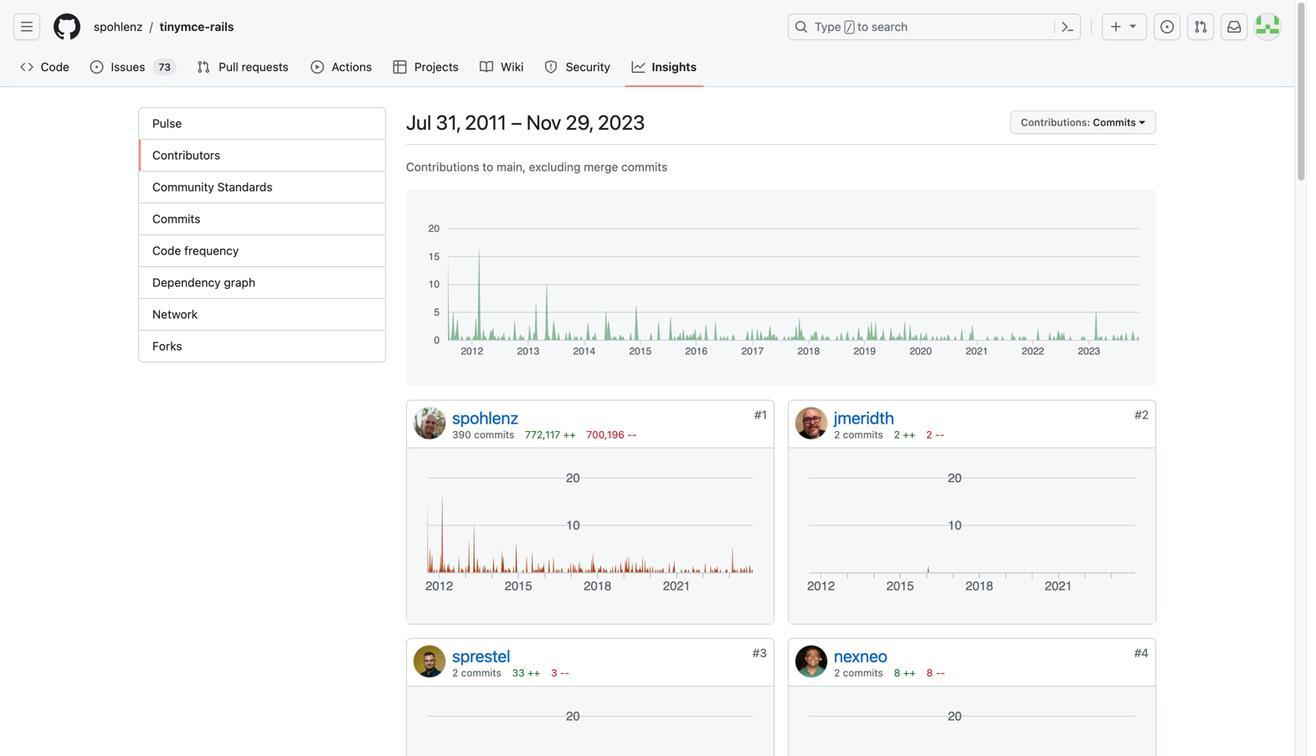 Task type: locate. For each thing, give the bounding box(es) containing it.
community standards
[[152, 180, 273, 194]]

0 vertical spatial issue opened image
[[1161, 20, 1174, 33]]

commits right contributions:
[[1093, 116, 1136, 128]]

1 vertical spatial spohlenz
[[452, 408, 519, 427]]

0 horizontal spatial 8
[[894, 667, 900, 679]]

8
[[894, 667, 900, 679], [927, 667, 933, 679]]

1 8 from the left
[[894, 667, 900, 679]]

contributions: commits
[[1021, 116, 1136, 128]]

community standards link
[[139, 172, 385, 203]]

commits
[[621, 160, 668, 174], [474, 429, 514, 440], [843, 429, 883, 440], [461, 667, 501, 679], [843, 667, 883, 679]]

0 horizontal spatial code
[[41, 60, 69, 74]]

0 horizontal spatial spohlenz
[[94, 20, 143, 33]]

1 horizontal spatial /
[[846, 22, 852, 33]]

73
[[159, 61, 171, 73]]

nexneo
[[834, 646, 887, 666]]

issue opened image for git pull request image
[[1161, 20, 1174, 33]]

graph image
[[632, 60, 645, 74]]

1 horizontal spatial code
[[152, 244, 181, 257]]

spohlenz link
[[87, 13, 149, 40], [452, 408, 519, 427]]

–
[[511, 111, 522, 134]]

2 ++
[[894, 429, 915, 440]]

git pull request image
[[1194, 20, 1207, 33]]

++ left 8 --
[[903, 667, 916, 679]]

spohlenz
[[94, 20, 143, 33], [452, 408, 519, 427]]

contributions
[[406, 160, 479, 174]]

1 vertical spatial issue opened image
[[90, 60, 103, 74]]

772,117 ++
[[525, 429, 576, 440]]

8 right 8 ++
[[927, 667, 933, 679]]

2 commits down nexneo
[[834, 667, 883, 679]]

#2
[[1135, 408, 1149, 422]]

2 commits link for jmeridth
[[834, 429, 883, 440]]

2
[[834, 429, 840, 440], [894, 429, 900, 440], [926, 429, 932, 440], [452, 667, 458, 679], [834, 667, 840, 679]]

++
[[563, 429, 576, 440], [903, 429, 915, 440], [528, 667, 540, 679], [903, 667, 916, 679]]

to left main,
[[483, 160, 493, 174]]

1 vertical spatial code
[[152, 244, 181, 257]]

0 horizontal spatial /
[[149, 20, 153, 33]]

git pull request image
[[197, 60, 210, 74]]

wiki
[[501, 60, 524, 74]]

33
[[512, 667, 525, 679]]

list
[[87, 13, 778, 40]]

-
[[627, 429, 632, 440], [632, 429, 637, 440], [935, 429, 940, 440], [940, 429, 945, 440], [560, 667, 565, 679], [565, 667, 570, 679], [936, 667, 941, 679], [941, 667, 945, 679]]

2 right 2 ++
[[926, 429, 932, 440]]

nexneo image
[[795, 646, 827, 678]]

command palette image
[[1061, 20, 1074, 33]]

700,196 --
[[587, 429, 637, 440]]

0 vertical spatial to
[[858, 20, 868, 33]]

2 right jmeridth image
[[834, 429, 840, 440]]

/ inside the spohlenz / tinymce-rails
[[149, 20, 153, 33]]

2 commits down sprestel link
[[452, 667, 501, 679]]

spohlenz link up 390 commits
[[452, 408, 519, 427]]

insights link
[[625, 54, 703, 80]]

2 8 from the left
[[927, 667, 933, 679]]

0 horizontal spatial commits
[[152, 212, 200, 226]]

issue opened image left git pull request image
[[1161, 20, 1174, 33]]

commits for nexneo
[[843, 667, 883, 679]]

commits for jmeridth
[[843, 429, 883, 440]]

spohlenz up issues
[[94, 20, 143, 33]]

0 vertical spatial commits
[[1093, 116, 1136, 128]]

++ left 2 -- in the bottom of the page
[[903, 429, 915, 440]]

2 commits link
[[834, 429, 883, 440], [452, 667, 501, 679], [834, 667, 883, 679]]

2 commits link for nexneo
[[834, 667, 883, 679]]

commits link
[[139, 203, 385, 235]]

code for code frequency
[[152, 244, 181, 257]]

1 vertical spatial commits
[[152, 212, 200, 226]]

main,
[[497, 160, 526, 174]]

to
[[858, 20, 868, 33], [483, 160, 493, 174]]

spohlenz / tinymce-rails
[[94, 20, 234, 33]]

tinymce-rails link
[[153, 13, 241, 40]]

spohlenz up 390 commits
[[452, 408, 519, 427]]

/
[[149, 20, 153, 33], [846, 22, 852, 33]]

contributors
[[152, 148, 220, 162]]

spohlenz for spohlenz / tinymce-rails
[[94, 20, 143, 33]]

1 horizontal spatial commits
[[1093, 116, 1136, 128]]

29,
[[566, 111, 593, 134]]

/ for type
[[846, 22, 852, 33]]

code right "code" image
[[41, 60, 69, 74]]

pulse
[[152, 116, 182, 130]]

2 commits link down sprestel link
[[452, 667, 501, 679]]

jmeridth
[[834, 408, 894, 427]]

0 vertical spatial spohlenz
[[94, 20, 143, 33]]

commits down jmeridth "link"
[[843, 429, 883, 440]]

++ right 33
[[528, 667, 540, 679]]

++ right '772,117'
[[563, 429, 576, 440]]

1 vertical spatial spohlenz link
[[452, 408, 519, 427]]

390
[[452, 429, 471, 440]]

pulse link
[[139, 108, 385, 140]]

commits
[[1093, 116, 1136, 128], [152, 212, 200, 226]]

code inside the "insights" element
[[152, 244, 181, 257]]

type / to search
[[815, 20, 908, 33]]

1 horizontal spatial spohlenz
[[452, 408, 519, 427]]

actions link
[[304, 54, 380, 80]]

2023
[[598, 111, 645, 134]]

to left the search at top right
[[858, 20, 868, 33]]

jmeridth image
[[795, 407, 827, 439]]

++ for spohlenz
[[563, 429, 576, 440]]

8 left 8 --
[[894, 667, 900, 679]]

2 --
[[926, 429, 945, 440]]

/ right the type
[[846, 22, 852, 33]]

1 vertical spatial to
[[483, 160, 493, 174]]

/ inside type / to search
[[846, 22, 852, 33]]

triangle down image
[[1126, 19, 1140, 32]]

2 commits
[[834, 429, 883, 440], [452, 667, 501, 679], [834, 667, 883, 679]]

tinymce-
[[160, 20, 210, 33]]

commits right 390
[[474, 429, 514, 440]]

wiki link
[[473, 54, 531, 80]]

issues
[[111, 60, 145, 74]]

0 horizontal spatial issue opened image
[[90, 60, 103, 74]]

commits down community
[[152, 212, 200, 226]]

3
[[551, 667, 557, 679]]

2 right nexneo "image"
[[834, 667, 840, 679]]

2 right sprestel image
[[452, 667, 458, 679]]

spohlenz link up issues
[[87, 13, 149, 40]]

0 vertical spatial spohlenz link
[[87, 13, 149, 40]]

issue opened image
[[1161, 20, 1174, 33], [90, 60, 103, 74]]

1 horizontal spatial issue opened image
[[1161, 20, 1174, 33]]

2 for nexneo
[[834, 667, 840, 679]]

commits for sprestel
[[461, 667, 501, 679]]

/ left tinymce-
[[149, 20, 153, 33]]

2 commits down jmeridth "link"
[[834, 429, 883, 440]]

code link
[[13, 54, 76, 80]]

0 vertical spatial code
[[41, 60, 69, 74]]

1 horizontal spatial 8
[[927, 667, 933, 679]]

code up dependency
[[152, 244, 181, 257]]

2 down jmeridth
[[894, 429, 900, 440]]

2 for jmeridth
[[834, 429, 840, 440]]

2 commits link down nexneo
[[834, 667, 883, 679]]

shield image
[[544, 60, 558, 74]]

list containing spohlenz / tinymce-rails
[[87, 13, 778, 40]]

#3
[[753, 646, 767, 660]]

code
[[41, 60, 69, 74], [152, 244, 181, 257]]

1 horizontal spatial spohlenz link
[[452, 408, 519, 427]]

spohlenz inside the spohlenz / tinymce-rails
[[94, 20, 143, 33]]

issue opened image left issues
[[90, 60, 103, 74]]

commits down sprestel link
[[461, 667, 501, 679]]

390 commits link
[[452, 429, 514, 440]]

code for code
[[41, 60, 69, 74]]

commits down nexneo
[[843, 667, 883, 679]]

2 commits link down jmeridth "link"
[[834, 429, 883, 440]]

0 horizontal spatial spohlenz link
[[87, 13, 149, 40]]

excluding
[[529, 160, 581, 174]]

nov
[[526, 111, 561, 134]]



Task type: vqa. For each thing, say whether or not it's contained in the screenshot.
2nd Python language element from the top
no



Task type: describe. For each thing, give the bounding box(es) containing it.
rails
[[210, 20, 234, 33]]

insights element
[[138, 107, 386, 363]]

projects link
[[386, 54, 467, 80]]

31,
[[436, 111, 460, 134]]

contributors link
[[139, 140, 385, 172]]

plus image
[[1109, 20, 1123, 33]]

commits right merge
[[621, 160, 668, 174]]

commits for spohlenz
[[474, 429, 514, 440]]

pull requests
[[219, 60, 289, 74]]

#4
[[1134, 646, 1149, 660]]

projects
[[414, 60, 459, 74]]

security
[[566, 60, 610, 74]]

2 commits for sprestel
[[452, 667, 501, 679]]

8 for 8 --
[[927, 667, 933, 679]]

2011
[[465, 111, 507, 134]]

8 --
[[927, 667, 945, 679]]

pull
[[219, 60, 238, 74]]

actions
[[332, 60, 372, 74]]

requests
[[242, 60, 289, 74]]

code image
[[20, 60, 33, 74]]

commits inside commits link
[[152, 212, 200, 226]]

2 for sprestel
[[452, 667, 458, 679]]

frequency
[[184, 244, 239, 257]]

dependency graph link
[[139, 267, 385, 299]]

security link
[[538, 54, 618, 80]]

772,117
[[525, 429, 560, 440]]

#1
[[754, 408, 767, 422]]

dependency
[[152, 275, 221, 289]]

jmeridth link
[[834, 408, 894, 427]]

/ for spohlenz
[[149, 20, 153, 33]]

book image
[[480, 60, 493, 74]]

8 ++
[[894, 667, 916, 679]]

jul
[[406, 111, 431, 134]]

0 horizontal spatial to
[[483, 160, 493, 174]]

2 commits link for sprestel
[[452, 667, 501, 679]]

8 for 8 ++
[[894, 667, 900, 679]]

++ for sprestel
[[528, 667, 540, 679]]

jul 31, 2011 – nov 29, 2023
[[406, 111, 645, 134]]

network link
[[139, 299, 385, 331]]

sprestel
[[452, 646, 510, 666]]

dependency graph
[[152, 275, 255, 289]]

issue opened image for git pull request icon
[[90, 60, 103, 74]]

forks link
[[139, 331, 385, 362]]

contributions:
[[1021, 116, 1090, 128]]

table image
[[393, 60, 407, 74]]

notifications image
[[1228, 20, 1241, 33]]

pull requests link
[[190, 54, 297, 80]]

contributions to main, excluding merge commits
[[406, 160, 668, 174]]

network
[[152, 307, 198, 321]]

spohlenz for spohlenz
[[452, 408, 519, 427]]

play image
[[310, 60, 324, 74]]

++ for jmeridth
[[903, 429, 915, 440]]

33 ++
[[512, 667, 540, 679]]

code frequency link
[[139, 235, 385, 267]]

graph
[[224, 275, 255, 289]]

community
[[152, 180, 214, 194]]

type
[[815, 20, 841, 33]]

1 horizontal spatial to
[[858, 20, 868, 33]]

sprestel image
[[414, 646, 445, 678]]

search
[[872, 20, 908, 33]]

3 --
[[551, 667, 570, 679]]

code frequency
[[152, 244, 239, 257]]

nexneo link
[[834, 646, 887, 666]]

2 commits for nexneo
[[834, 667, 883, 679]]

++ for nexneo
[[903, 667, 916, 679]]

merge
[[584, 160, 618, 174]]

390 commits
[[452, 429, 514, 440]]

spohlenz image
[[414, 407, 445, 439]]

insights
[[652, 60, 697, 74]]

standards
[[217, 180, 273, 194]]

homepage image
[[54, 13, 80, 40]]

sprestel link
[[452, 646, 510, 666]]

700,196
[[587, 429, 625, 440]]

2 commits for jmeridth
[[834, 429, 883, 440]]

forks
[[152, 339, 182, 353]]



